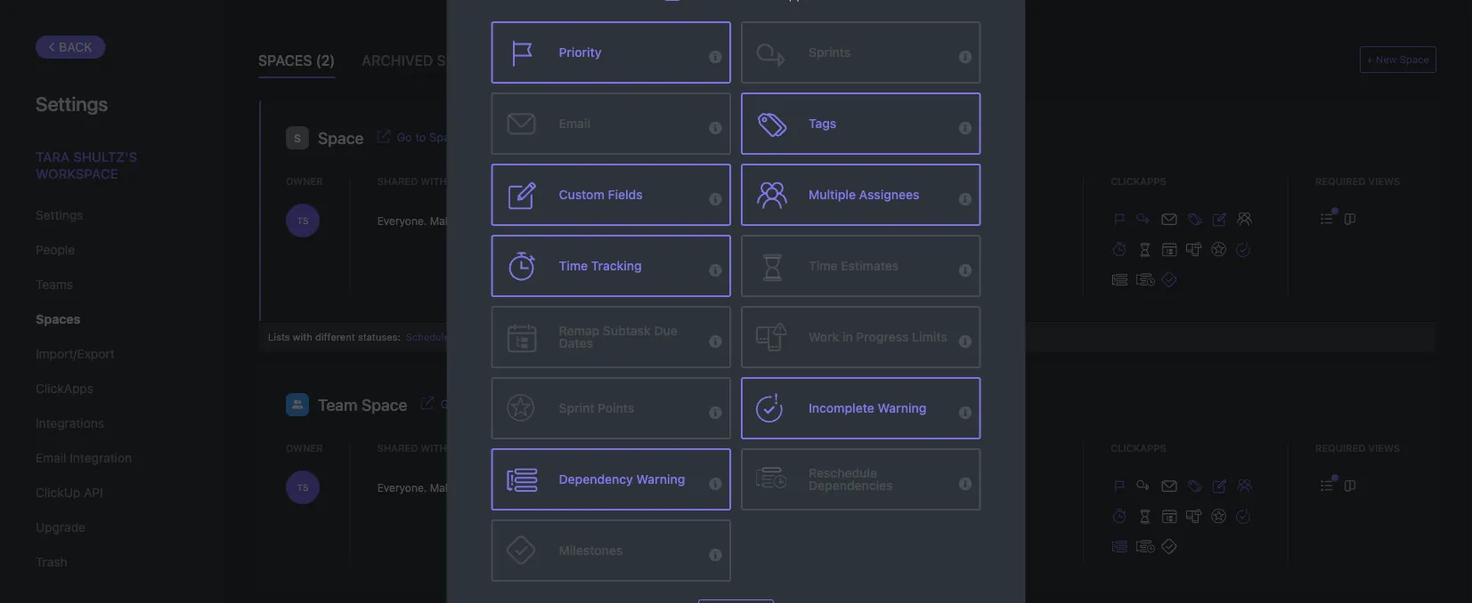 Task type: locate. For each thing, give the bounding box(es) containing it.
time for time estimates
[[809, 259, 838, 273]]

in left progress
[[780, 483, 788, 492]]

estimates
[[841, 259, 899, 273]]

(0) for inaccessible spaces (0)
[[701, 52, 721, 69]]

statuses up to do complete
[[744, 175, 794, 187]]

settings inside settings link
[[36, 208, 83, 223]]

2 vertical spatial clickapps
[[1111, 443, 1166, 454]]

1 views from the top
[[1369, 175, 1400, 187]]

1 vertical spatial owner
[[286, 443, 323, 454]]

shared for space
[[377, 175, 418, 187]]

go to space for team space
[[440, 398, 507, 411]]

statuses
[[744, 175, 794, 187], [744, 443, 794, 454]]

2 do from the top
[[760, 483, 773, 492]]

1 statuses from the top
[[744, 175, 794, 187]]

priority
[[559, 45, 602, 60]]

0 vertical spatial views
[[1369, 175, 1400, 187]]

required views
[[1315, 175, 1400, 187], [1315, 443, 1400, 454]]

1 vertical spatial required views
[[1315, 443, 1400, 454]]

spaces down teams at the left top of page
[[36, 312, 81, 327]]

0 vertical spatial warning
[[878, 401, 927, 416]]

1 vertical spatial shared
[[377, 443, 418, 454]]

1 shared with from the top
[[377, 175, 447, 187]]

clickapps for space
[[1111, 175, 1166, 187]]

views
[[1369, 175, 1400, 187], [1369, 443, 1400, 454]]

shared with for team space
[[377, 443, 447, 454]]

schedule left dates
[[480, 331, 524, 343]]

1 (0) from the left
[[494, 52, 514, 69]]

1 vertical spatial settings
[[36, 208, 83, 223]]

upgrade link
[[36, 513, 186, 543]]

1 horizontal spatial complete
[[843, 483, 889, 492]]

email down inaccessible
[[559, 116, 591, 131]]

0 vertical spatial required views
[[1315, 175, 1400, 187]]

2 everyone. make private from the top
[[377, 482, 494, 494]]

1 horizontal spatial in
[[843, 330, 853, 345]]

fields
[[608, 187, 643, 202]]

2 time from the left
[[809, 259, 838, 273]]

make for team space
[[430, 482, 457, 494]]

space right "new"
[[1400, 54, 1429, 65]]

1 horizontal spatial go
[[440, 398, 456, 411]]

2 required views from the top
[[1315, 443, 1400, 454]]

1 shared from the top
[[377, 175, 418, 187]]

points
[[598, 401, 634, 416]]

team space
[[318, 396, 407, 415]]

with for space
[[421, 175, 447, 187]]

0 horizontal spatial schedule
[[406, 331, 450, 343]]

1 vertical spatial clickapps
[[36, 382, 93, 396]]

teams link
[[36, 270, 186, 300]]

settings
[[36, 92, 108, 115], [36, 208, 83, 223]]

(0)
[[494, 52, 514, 69], [701, 52, 721, 69]]

daily right statuses:
[[452, 331, 475, 343]]

complete down multiple on the right of page
[[780, 215, 825, 225]]

sprints
[[809, 45, 851, 60]]

0 vertical spatial with
[[421, 175, 447, 187]]

0 vertical spatial everyone.
[[377, 215, 427, 227]]

0 vertical spatial complete
[[780, 215, 825, 225]]

spaces (2)
[[258, 52, 335, 69]]

0 horizontal spatial in
[[780, 483, 788, 492]]

back
[[59, 40, 92, 54]]

0 vertical spatial email
[[559, 116, 591, 131]]

go down the 'lists with different statuses: schedule daily schedule daily' at the bottom of the page
[[440, 398, 456, 411]]

2 (0) from the left
[[701, 52, 721, 69]]

settings down back link
[[36, 92, 108, 115]]

1 horizontal spatial (0)
[[701, 52, 721, 69]]

0 vertical spatial required
[[1315, 175, 1366, 187]]

2 everyone. from the top
[[377, 482, 427, 494]]

spaces right archived
[[437, 52, 491, 69]]

0 horizontal spatial time
[[559, 259, 588, 273]]

1 time from the left
[[559, 259, 588, 273]]

everyone. make private
[[377, 215, 494, 227], [377, 482, 494, 494]]

in right work
[[843, 330, 853, 345]]

1 vertical spatial do
[[760, 483, 773, 492]]

multiple assignees
[[809, 187, 920, 202]]

time estimates
[[809, 259, 899, 273]]

email for email integration
[[36, 451, 66, 466]]

space
[[1400, 54, 1429, 65], [318, 128, 364, 148], [429, 130, 463, 144], [362, 396, 407, 415], [473, 398, 507, 411]]

email up clickup
[[36, 451, 66, 466]]

shared with
[[377, 175, 447, 187], [377, 443, 447, 454]]

remap subtask due dates
[[559, 324, 678, 351]]

assignees
[[859, 187, 920, 202]]

sprint points
[[559, 401, 634, 416]]

1 vertical spatial required
[[1315, 443, 1366, 454]]

with
[[421, 175, 447, 187], [293, 331, 312, 343], [421, 443, 447, 454]]

warning
[[878, 401, 927, 416], [636, 472, 685, 487]]

1 vertical spatial go to space link
[[440, 396, 507, 411]]

go down archived
[[397, 130, 412, 144]]

email
[[559, 116, 591, 131], [36, 451, 66, 466]]

1 horizontal spatial time
[[809, 259, 838, 273]]

0 vertical spatial everyone. make private
[[377, 215, 494, 227]]

0 vertical spatial shared
[[377, 175, 418, 187]]

shared for team space
[[377, 443, 418, 454]]

1 horizontal spatial email
[[559, 116, 591, 131]]

1 vertical spatial make
[[430, 482, 457, 494]]

1 owner from the top
[[286, 175, 323, 187]]

1 horizontal spatial schedule
[[480, 331, 524, 343]]

space down archived spaces (0)
[[429, 130, 463, 144]]

1 vertical spatial with
[[293, 331, 312, 343]]

schedule
[[406, 331, 450, 343], [480, 331, 524, 343]]

required for team space
[[1315, 443, 1366, 454]]

1 vertical spatial email
[[36, 451, 66, 466]]

0 vertical spatial in
[[843, 330, 853, 345]]

views for space
[[1369, 175, 1400, 187]]

2 shared from the top
[[377, 443, 418, 454]]

import/export link
[[36, 339, 186, 370]]

do for in
[[760, 483, 773, 492]]

+ new space
[[1367, 54, 1429, 65]]

go to space
[[397, 130, 463, 144], [440, 398, 507, 411]]

1 horizontal spatial daily
[[527, 331, 550, 343]]

1 everyone. from the top
[[377, 215, 427, 227]]

upgrade
[[36, 521, 86, 535]]

make
[[430, 215, 457, 227], [430, 482, 457, 494]]

spaces
[[258, 52, 312, 69], [437, 52, 491, 69], [644, 52, 698, 69], [36, 312, 81, 327]]

1 horizontal spatial warning
[[878, 401, 927, 416]]

settings up people
[[36, 208, 83, 223]]

sprint
[[559, 401, 594, 416]]

2 daily from the left
[[527, 331, 550, 343]]

lists
[[268, 331, 290, 343]]

2 statuses from the top
[[744, 443, 794, 454]]

complete
[[780, 215, 825, 225], [843, 483, 889, 492]]

clickapps link
[[36, 374, 186, 404]]

shared
[[377, 175, 418, 187], [377, 443, 418, 454]]

1 do from the top
[[760, 215, 773, 225]]

tara shultz's workspace
[[36, 149, 137, 182]]

statuses for space
[[744, 175, 794, 187]]

dependencies
[[809, 479, 893, 493]]

statuses for team space
[[744, 443, 794, 454]]

trash
[[36, 555, 67, 570]]

0 vertical spatial owner
[[286, 175, 323, 187]]

warning for incomplete warning
[[878, 401, 927, 416]]

teams
[[36, 277, 73, 292]]

go to space link
[[397, 129, 463, 144], [440, 396, 507, 411]]

email inside settings element
[[36, 451, 66, 466]]

2 make from the top
[[430, 482, 457, 494]]

0 horizontal spatial complete
[[780, 215, 825, 225]]

go to space link for team space
[[440, 396, 507, 411]]

(0) for archived spaces (0)
[[494, 52, 514, 69]]

time left the estimates
[[809, 259, 838, 273]]

0 horizontal spatial go
[[397, 130, 412, 144]]

1 make from the top
[[430, 215, 457, 227]]

dates
[[559, 336, 593, 351]]

0 vertical spatial private
[[460, 215, 494, 227]]

2 vertical spatial with
[[421, 443, 447, 454]]

milestones
[[559, 544, 623, 558]]

due
[[654, 324, 678, 338]]

1 vertical spatial views
[[1369, 443, 1400, 454]]

0 horizontal spatial warning
[[636, 472, 685, 487]]

1 vertical spatial private
[[460, 482, 494, 494]]

0 horizontal spatial (0)
[[494, 52, 514, 69]]

to
[[415, 130, 426, 144], [746, 215, 758, 225], [459, 398, 470, 411], [746, 483, 758, 492]]

0 vertical spatial settings
[[36, 92, 108, 115]]

with for team space
[[421, 443, 447, 454]]

1 vertical spatial go
[[440, 398, 456, 411]]

0 vertical spatial go
[[397, 130, 412, 144]]

clickup api link
[[36, 478, 186, 509]]

multiple
[[809, 187, 856, 202]]

time left tracking
[[559, 259, 588, 273]]

1 vertical spatial shared with
[[377, 443, 447, 454]]

1 vertical spatial everyone.
[[377, 482, 427, 494]]

1 vertical spatial statuses
[[744, 443, 794, 454]]

2 shared with from the top
[[377, 443, 447, 454]]

1 vertical spatial go to space
[[440, 398, 507, 411]]

2 settings from the top
[[36, 208, 83, 223]]

2 private from the top
[[460, 482, 494, 494]]

2 required from the top
[[1315, 443, 1366, 454]]

1 private from the top
[[460, 215, 494, 227]]

clickapps inside settings element
[[36, 382, 93, 396]]

space down "(2)"
[[318, 128, 364, 148]]

1 required from the top
[[1315, 175, 1366, 187]]

everyone. for space
[[377, 215, 427, 227]]

warning right dependency
[[636, 472, 685, 487]]

user group image
[[292, 400, 303, 409]]

0 vertical spatial make
[[430, 215, 457, 227]]

clickapps
[[1111, 175, 1166, 187], [36, 382, 93, 396], [1111, 443, 1166, 454]]

statuses up progress
[[744, 443, 794, 454]]

1 schedule from the left
[[406, 331, 450, 343]]

required
[[1315, 175, 1366, 187], [1315, 443, 1366, 454]]

clickup
[[36, 486, 80, 501]]

remap
[[559, 324, 600, 338]]

0 vertical spatial clickapps
[[1111, 175, 1166, 187]]

owner for team space
[[286, 443, 323, 454]]

0 vertical spatial do
[[760, 215, 773, 225]]

2 owner from the top
[[286, 443, 323, 454]]

owner
[[286, 175, 323, 187], [286, 443, 323, 454]]

1 vertical spatial everyone. make private
[[377, 482, 494, 494]]

daily left dates
[[527, 331, 550, 343]]

2 views from the top
[[1369, 443, 1400, 454]]

0 vertical spatial statuses
[[744, 175, 794, 187]]

1 vertical spatial warning
[[636, 472, 685, 487]]

0 horizontal spatial email
[[36, 451, 66, 466]]

integrations
[[36, 416, 104, 431]]

time
[[559, 259, 588, 273], [809, 259, 838, 273]]

schedule right statuses:
[[406, 331, 450, 343]]

1 required views from the top
[[1315, 175, 1400, 187]]

warning right incomplete
[[878, 401, 927, 416]]

do
[[760, 215, 773, 225], [760, 483, 773, 492]]

1 vertical spatial in
[[780, 483, 788, 492]]

0 vertical spatial go to space link
[[397, 129, 463, 144]]

0 vertical spatial shared with
[[377, 175, 447, 187]]

0 horizontal spatial daily
[[452, 331, 475, 343]]

spaces link
[[36, 305, 186, 335]]

limits
[[912, 330, 948, 345]]

go
[[397, 130, 412, 144], [440, 398, 456, 411]]

complete down reschedule
[[843, 483, 889, 492]]

1 settings from the top
[[36, 92, 108, 115]]

0 vertical spatial go to space
[[397, 130, 463, 144]]

2 schedule from the left
[[480, 331, 524, 343]]

1 everyone. make private from the top
[[377, 215, 494, 227]]

private
[[460, 215, 494, 227], [460, 482, 494, 494]]



Task type: vqa. For each thing, say whether or not it's contained in the screenshot.
Tara Shultz's Workspace
yes



Task type: describe. For each thing, give the bounding box(es) containing it.
spaces left "(2)"
[[258, 52, 312, 69]]

clickup api
[[36, 486, 103, 501]]

do for complete
[[760, 215, 773, 225]]

required views for team space
[[1315, 443, 1400, 454]]

inaccessible spaces (0)
[[541, 52, 721, 69]]

email integration
[[36, 451, 132, 466]]

inaccessible
[[541, 52, 640, 69]]

archived
[[362, 52, 433, 69]]

go to space link for space
[[397, 129, 463, 144]]

1 vertical spatial complete
[[843, 483, 889, 492]]

different
[[315, 331, 355, 343]]

import/export
[[36, 347, 115, 362]]

everyone. for team space
[[377, 482, 427, 494]]

private for space
[[460, 215, 494, 227]]

dependency
[[559, 472, 633, 487]]

reschedule dependencies
[[809, 466, 893, 493]]

subtask
[[603, 324, 651, 338]]

workspace
[[36, 166, 118, 182]]

+
[[1367, 54, 1373, 65]]

go for space
[[397, 130, 412, 144]]

everyone. make private for space
[[377, 215, 494, 227]]

spaces right inaccessible
[[644, 52, 698, 69]]

make for space
[[430, 215, 457, 227]]

lists with different statuses: schedule daily schedule daily
[[268, 331, 550, 343]]

custom
[[559, 187, 605, 202]]

custom fields
[[559, 187, 643, 202]]

trash link
[[36, 548, 186, 578]]

back link
[[36, 36, 106, 59]]

to do complete
[[746, 215, 825, 225]]

time tracking
[[559, 259, 642, 273]]

views for team space
[[1369, 443, 1400, 454]]

work
[[809, 330, 839, 345]]

space right team
[[362, 396, 407, 415]]

shultz's
[[73, 149, 137, 164]]

incomplete warning
[[809, 401, 927, 416]]

required for space
[[1315, 175, 1366, 187]]

time for time tracking
[[559, 259, 588, 273]]

email for email
[[559, 116, 591, 131]]

everyone. make private for team space
[[377, 482, 494, 494]]

settings element
[[0, 0, 223, 604]]

statuses:
[[358, 331, 401, 343]]

email integration link
[[36, 444, 186, 474]]

1 daily from the left
[[452, 331, 475, 343]]

warning for dependency warning
[[636, 472, 685, 487]]

(2)
[[316, 52, 335, 69]]

integrations link
[[36, 409, 186, 439]]

tags
[[809, 116, 836, 131]]

integration
[[70, 451, 132, 466]]

go to space for space
[[397, 130, 463, 144]]

owner for space
[[286, 175, 323, 187]]

go for team space
[[440, 398, 456, 411]]

space left sprint
[[473, 398, 507, 411]]

reschedule
[[809, 466, 877, 481]]

spaces inside settings element
[[36, 312, 81, 327]]

tracking
[[591, 259, 642, 273]]

incomplete
[[809, 401, 874, 416]]

progress
[[791, 483, 836, 492]]

clickapps for team space
[[1111, 443, 1166, 454]]

shared with for space
[[377, 175, 447, 187]]

dependency warning
[[559, 472, 685, 487]]

new
[[1376, 54, 1397, 65]]

settings link
[[36, 200, 186, 231]]

api
[[84, 486, 103, 501]]

required views for space
[[1315, 175, 1400, 187]]

tara
[[36, 149, 70, 164]]

to do in progress complete
[[746, 483, 889, 492]]

team
[[318, 396, 358, 415]]

progress
[[856, 330, 909, 345]]

people
[[36, 243, 75, 257]]

private for team space
[[460, 482, 494, 494]]

work in progress limits
[[809, 330, 948, 345]]

people link
[[36, 235, 186, 265]]

archived spaces (0)
[[362, 52, 514, 69]]



